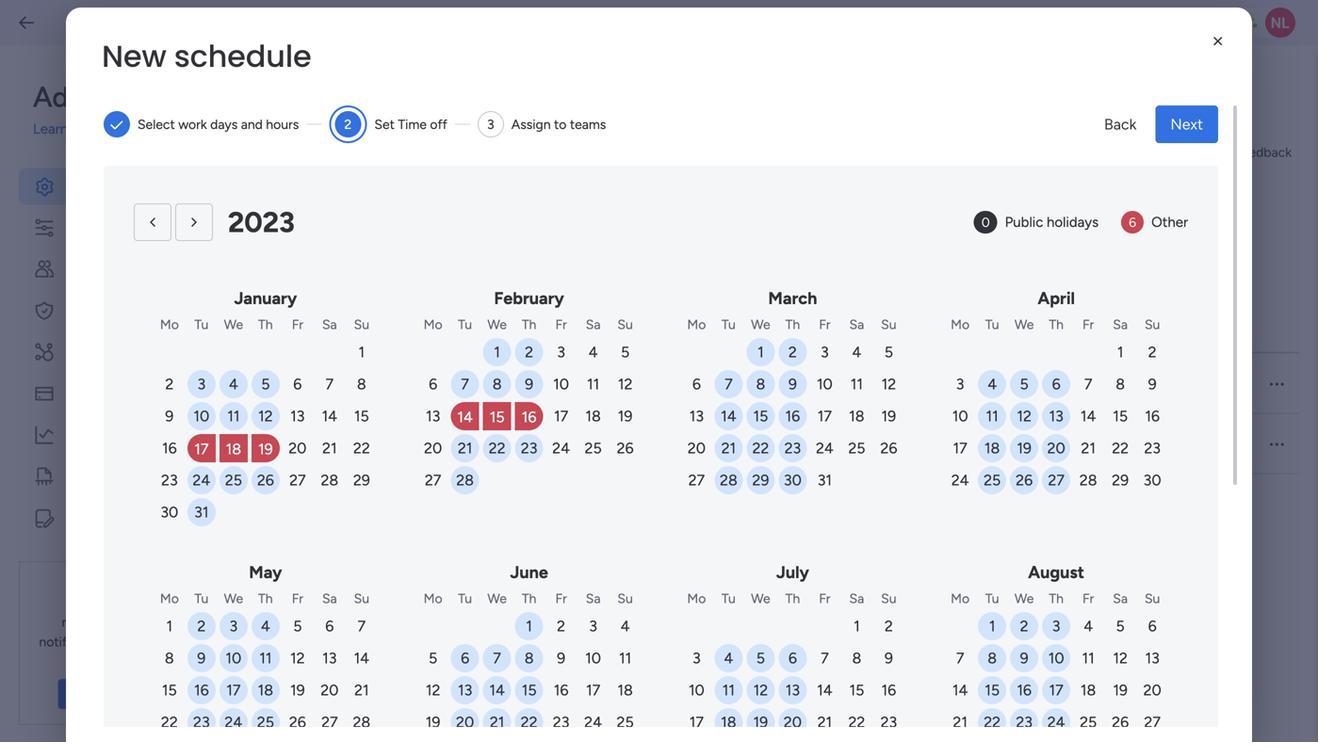 Task type: locate. For each thing, give the bounding box(es) containing it.
0
[[982, 214, 991, 231]]

2 edit time off from the top
[[819, 437, 895, 453]]

1 horizontal spatial new schedule
[[328, 437, 412, 453]]

we for april
[[1015, 317, 1035, 333]]

row group
[[313, 354, 1300, 475]]

days left and
[[210, 116, 238, 132]]

to
[[554, 116, 567, 132], [1004, 319, 1016, 335], [1113, 376, 1126, 392]]

row group containing account schedule
[[313, 354, 1300, 475]]

2 edit from the top
[[819, 437, 842, 453]]

1 edit from the top
[[819, 376, 842, 392]]

days inside row
[[621, 319, 649, 335]]

26
[[617, 440, 634, 458], [881, 440, 898, 458], [257, 472, 274, 490], [1016, 472, 1033, 490], [289, 714, 306, 732], [1113, 714, 1130, 732]]

row containing new schedule
[[313, 414, 1300, 475]]

august
[[1029, 563, 1085, 583]]

24 button
[[547, 435, 576, 463], [811, 435, 839, 463], [187, 467, 216, 495], [947, 467, 975, 495], [220, 709, 248, 737], [579, 709, 608, 737], [1043, 709, 1071, 737]]

0 horizontal spatial days
[[210, 116, 238, 132]]

mo for march
[[688, 317, 706, 333]]

new schedule dialog
[[0, 0, 1319, 743]]

1 vertical spatial days
[[621, 319, 649, 335]]

sa for june
[[586, 591, 601, 607]]

30 for middle 30 button
[[784, 472, 802, 490]]

19
[[618, 408, 633, 426], [882, 408, 897, 426], [1018, 440, 1032, 458], [258, 441, 273, 459], [290, 682, 305, 700], [1114, 682, 1128, 700], [426, 714, 441, 732], [754, 714, 769, 732]]

monday.com
[[62, 615, 138, 631]]

27 button
[[284, 467, 312, 495], [419, 467, 447, 495], [683, 467, 711, 495], [1043, 467, 1071, 495], [316, 709, 344, 737], [1139, 709, 1167, 737]]

days right working
[[621, 319, 649, 335]]

edit time off button
[[819, 374, 945, 394], [819, 435, 945, 454]]

3 29 from the left
[[1113, 472, 1130, 490]]

new schedule document
[[66, 8, 1253, 743]]

0 horizontal spatial 29 button
[[348, 467, 376, 495]]

tu for may
[[195, 591, 209, 607]]

3
[[487, 116, 495, 132], [557, 344, 566, 362], [821, 344, 829, 362], [197, 376, 206, 394], [957, 376, 965, 394], [230, 618, 238, 636], [589, 618, 598, 636], [1053, 618, 1061, 636], [693, 650, 701, 668]]

back to workspace image
[[17, 13, 36, 32]]

28 button
[[316, 467, 344, 495], [451, 467, 480, 495], [715, 467, 743, 495], [1075, 467, 1103, 495], [348, 709, 376, 737]]

schedule up and
[[174, 35, 312, 77]]

grid
[[309, 301, 1300, 743]]

31 button
[[811, 467, 839, 495], [187, 499, 216, 527]]

su for april
[[1145, 317, 1161, 333]]

1 vertical spatial edit time off
[[819, 437, 895, 453]]

0 horizontal spatial to
[[554, 116, 567, 132]]

0 horizontal spatial new schedule
[[102, 35, 312, 77]]

time inside new schedule document
[[398, 116, 427, 132]]

more inside administration learn more
[[71, 121, 104, 138]]

assign to teams
[[512, 116, 606, 132]]

we for may
[[224, 591, 243, 607]]

learn inside administration learn more
[[33, 121, 68, 138]]

0 vertical spatial days
[[210, 116, 238, 132]]

sa for march
[[850, 317, 865, 333]]

1
[[359, 344, 365, 362], [494, 344, 501, 362], [758, 344, 764, 362], [1118, 344, 1124, 362], [166, 618, 173, 636], [526, 618, 533, 636], [854, 618, 860, 636], [990, 618, 996, 636]]

schedule down account schedule at the bottom left of page
[[359, 437, 412, 453]]

fr for january
[[292, 317, 304, 333]]

off inside new schedule document
[[430, 116, 448, 132]]

0 vertical spatial new schedule
[[102, 35, 312, 77]]

learn down administration
[[33, 121, 68, 138]]

0 horizontal spatial 31 button
[[187, 499, 216, 527]]

public holidays
[[1006, 214, 1099, 231]]

new schedule
[[102, 35, 312, 77], [328, 437, 412, 453]]

more
[[71, 121, 104, 138], [103, 687, 133, 703]]

edit for new schedule
[[819, 437, 842, 453]]

learn
[[33, 121, 68, 138], [67, 687, 100, 703]]

tu for march
[[722, 317, 736, 333]]

1 horizontal spatial 29 button
[[747, 467, 775, 495]]

21
[[322, 440, 337, 458], [458, 440, 473, 458], [722, 440, 736, 458], [1082, 440, 1096, 458], [355, 682, 369, 700], [490, 714, 505, 732], [818, 714, 833, 732], [954, 714, 968, 732]]

1 horizontal spatial 29
[[753, 472, 770, 490]]

1 vertical spatial learn
[[67, 687, 100, 703]]

edit time off button for new schedule
[[819, 435, 945, 454]]

time
[[398, 116, 427, 132], [819, 319, 847, 335], [845, 376, 874, 392], [845, 437, 874, 453]]

su
[[354, 317, 370, 333], [618, 317, 633, 333], [882, 317, 897, 333], [1145, 317, 1161, 333], [566, 376, 581, 392], [566, 437, 581, 453], [354, 591, 370, 607], [618, 591, 633, 607], [882, 591, 897, 607], [1145, 591, 1161, 607]]

2 29 from the left
[[753, 472, 770, 490]]

3 button
[[478, 111, 504, 138], [547, 338, 576, 367], [811, 338, 839, 367], [187, 371, 216, 399], [947, 371, 975, 399], [220, 613, 248, 641], [579, 613, 608, 641], [1043, 613, 1071, 641], [683, 645, 711, 673]]

your
[[100, 595, 126, 611]]

0 vertical spatial edit time off
[[819, 376, 895, 392]]

1 vertical spatial to
[[1004, 319, 1016, 335]]

1 vertical spatial 31
[[194, 504, 209, 522]]

to left the a
[[1113, 376, 1126, 392]]

4 button
[[579, 338, 608, 367], [843, 338, 871, 367], [220, 371, 248, 399], [979, 371, 1007, 399], [252, 613, 280, 641], [611, 613, 640, 641], [1075, 613, 1103, 641], [715, 645, 743, 673]]

1 horizontal spatial days
[[621, 319, 649, 335]]

1 vertical spatial 31 button
[[187, 499, 216, 527]]

more down administration
[[71, 121, 104, 138]]

noah lott image
[[1266, 8, 1296, 38]]

learn down on
[[67, 687, 100, 703]]

th
[[258, 317, 273, 333], [522, 317, 537, 333], [786, 317, 801, 333], [1050, 317, 1064, 333], [694, 376, 708, 392], [694, 437, 708, 453], [258, 591, 273, 607], [522, 591, 537, 607], [786, 591, 801, 607], [1050, 591, 1064, 607]]

default element
[[442, 373, 521, 395]]

days inside button
[[210, 116, 238, 132]]

row
[[309, 301, 1300, 354], [313, 354, 1300, 414], [313, 414, 1300, 475]]

1 horizontal spatial new
[[328, 437, 356, 453]]

1 vertical spatial edit
[[819, 437, 842, 453]]

mo for january
[[160, 317, 179, 333]]

edit for account schedule
[[819, 376, 842, 392]]

2 horizontal spatial 30
[[1144, 472, 1162, 490]]

0 vertical spatial 31 button
[[811, 467, 839, 495]]

default
[[450, 376, 493, 392]]

sa for february
[[586, 317, 601, 333]]

th for june
[[522, 591, 537, 607]]

mo
[[160, 317, 179, 333], [424, 317, 443, 333], [688, 317, 706, 333], [951, 317, 970, 333], [596, 376, 615, 392], [596, 437, 615, 453], [160, 591, 179, 607], [424, 591, 443, 607], [688, 591, 706, 607], [951, 591, 970, 607]]

22
[[353, 440, 370, 458], [489, 440, 506, 458], [753, 440, 770, 458], [1113, 440, 1130, 458], [161, 714, 178, 732], [521, 714, 538, 732], [849, 714, 866, 732], [984, 714, 1001, 732]]

public
[[1006, 214, 1044, 231]]

0 horizontal spatial 31
[[194, 504, 209, 522]]

new schedule up select work days and hours button
[[102, 35, 312, 77]]

31
[[818, 472, 833, 490], [194, 504, 209, 522]]

new down account
[[328, 437, 356, 453]]

su for august
[[1145, 591, 1161, 607]]

0 horizontal spatial 29
[[353, 472, 370, 490]]

customization
[[71, 218, 180, 238]]

1 vertical spatial new schedule
[[328, 437, 412, 453]]

fr for may
[[292, 591, 304, 607]]

to left teams
[[554, 116, 567, 132]]

holidays
[[1047, 214, 1099, 231]]

20
[[289, 440, 307, 458], [424, 440, 442, 458], [688, 440, 706, 458], [1048, 440, 1066, 458], [321, 682, 339, 700], [1144, 682, 1162, 700], [456, 714, 474, 732], [784, 714, 802, 732]]

14 button
[[316, 403, 344, 431], [451, 403, 480, 431], [715, 403, 743, 431], [1075, 403, 1103, 431], [348, 645, 376, 673], [483, 677, 512, 705], [811, 677, 839, 705], [947, 677, 975, 705]]

0 vertical spatial new
[[102, 35, 166, 77]]

2
[[344, 116, 352, 132], [525, 344, 534, 362], [789, 344, 797, 362], [1149, 344, 1157, 362], [165, 376, 174, 394], [197, 618, 206, 636], [557, 618, 566, 636], [885, 618, 894, 636], [1021, 618, 1029, 636]]

14
[[322, 408, 338, 426], [721, 408, 737, 426], [1081, 408, 1097, 426], [458, 409, 473, 427], [354, 650, 370, 668], [490, 682, 505, 700], [817, 682, 833, 700], [953, 682, 969, 700]]

mo for august
[[951, 591, 970, 607]]

fr
[[292, 317, 304, 333], [556, 317, 567, 333], [820, 317, 831, 333], [1083, 317, 1095, 333], [724, 376, 735, 392], [724, 437, 735, 453], [292, 591, 304, 607], [556, 591, 567, 607], [820, 591, 831, 607], [1083, 591, 1095, 607]]

feedback
[[1238, 144, 1293, 160]]

27
[[289, 472, 306, 490], [425, 472, 442, 490], [689, 472, 705, 490], [1049, 472, 1065, 490], [322, 714, 338, 732], [1145, 714, 1161, 732]]

12 button
[[611, 371, 640, 399], [875, 371, 904, 399], [252, 403, 280, 431], [1011, 403, 1039, 431], [284, 645, 312, 673], [1107, 645, 1135, 673], [419, 677, 447, 705], [747, 677, 775, 705]]

1 horizontal spatial to
[[1004, 319, 1016, 335]]

mo for february
[[424, 317, 443, 333]]

edit time off
[[819, 376, 895, 392], [819, 437, 895, 453]]

working
[[569, 319, 618, 335]]

to inside new schedule document
[[554, 116, 567, 132]]

18
[[586, 408, 601, 426], [850, 408, 865, 426], [985, 440, 1001, 458], [226, 441, 241, 459], [258, 682, 273, 700], [618, 682, 633, 700], [1081, 682, 1097, 700], [721, 714, 737, 732]]

23 button
[[515, 435, 544, 463], [779, 435, 807, 463], [1139, 435, 1167, 463], [155, 467, 184, 495], [187, 709, 216, 737], [547, 709, 576, 737], [875, 709, 904, 737], [1011, 709, 1039, 737]]

new inside button
[[328, 437, 356, 453]]

tu for july
[[722, 591, 736, 607]]

1 edit time off button from the top
[[819, 374, 945, 394]]

we for july
[[752, 591, 771, 607]]

2 horizontal spatial 29
[[1113, 472, 1130, 490]]

2 edit time off button from the top
[[819, 435, 945, 454]]

0 vertical spatial to
[[554, 116, 567, 132]]

0 horizontal spatial 30
[[161, 504, 178, 522]]

fr for february
[[556, 317, 567, 333]]

12
[[618, 376, 633, 394], [882, 376, 897, 394], [258, 408, 273, 426], [1018, 408, 1032, 426], [290, 650, 305, 668], [1114, 650, 1128, 668], [426, 682, 441, 700], [754, 682, 769, 700]]

fr for july
[[820, 591, 831, 607]]

1 29 button from the left
[[348, 467, 376, 495]]

sa for may
[[322, 591, 337, 607]]

23
[[521, 440, 538, 458], [785, 440, 802, 458], [1145, 440, 1161, 458], [161, 472, 178, 490], [193, 714, 210, 732], [553, 714, 570, 732], [881, 714, 898, 732], [1017, 714, 1033, 732]]

2 horizontal spatial 29 button
[[1107, 467, 1135, 495]]

1 vertical spatial new
[[328, 437, 356, 453]]

1 horizontal spatial 30
[[784, 472, 802, 490]]

New schedule field
[[97, 31, 863, 82]]

0 vertical spatial edit
[[819, 376, 842, 392]]

give feedback
[[1207, 144, 1293, 160]]

anyone
[[945, 376, 990, 392]]

we for january
[[224, 317, 243, 333]]

new up administration
[[102, 35, 166, 77]]

tu for january
[[195, 317, 209, 333]]

general button
[[19, 168, 238, 205]]

we
[[224, 317, 243, 333], [488, 317, 507, 333], [752, 317, 771, 333], [1015, 317, 1035, 333], [224, 591, 243, 607], [488, 591, 507, 607], [752, 591, 771, 607], [1015, 591, 1035, 607]]

0 horizontal spatial new
[[102, 35, 166, 77]]

0 vertical spatial edit time off button
[[819, 374, 945, 394]]

not
[[1035, 376, 1055, 392]]

7
[[326, 376, 334, 394], [461, 376, 469, 394], [725, 376, 733, 394], [1085, 376, 1093, 394], [358, 618, 366, 636], [493, 650, 501, 668], [821, 650, 829, 668], [957, 650, 965, 668]]

tu for february
[[458, 317, 472, 333]]

0 vertical spatial learn
[[33, 121, 68, 138]]

fr for august
[[1083, 591, 1095, 607]]

1 vertical spatial edit time off button
[[819, 435, 945, 454]]

sa
[[322, 317, 337, 333], [586, 317, 601, 333], [850, 317, 865, 333], [1114, 317, 1129, 333], [750, 376, 765, 392], [750, 437, 765, 453], [322, 591, 337, 607], [586, 591, 601, 607], [850, 591, 865, 607], [1114, 591, 1129, 607]]

edit time off button for account schedule
[[819, 374, 945, 394]]

fr for march
[[820, 317, 831, 333]]

more down slack
[[103, 687, 133, 703]]

edit
[[819, 376, 842, 392], [819, 437, 842, 453]]

16 button
[[515, 403, 544, 431], [779, 403, 807, 431], [1139, 403, 1167, 431], [155, 435, 184, 463], [187, 677, 216, 705], [547, 677, 576, 705], [875, 677, 904, 705], [1011, 677, 1039, 705]]

1 29 from the left
[[353, 472, 370, 490]]

th for february
[[522, 317, 537, 333]]

1 horizontal spatial 30 button
[[779, 467, 807, 495]]

to right assigned
[[1004, 319, 1016, 335]]

account schedule
[[328, 376, 435, 392]]

30
[[784, 472, 802, 490], [1144, 472, 1162, 490], [161, 504, 178, 522]]

tu for april
[[986, 317, 1000, 333]]

su for june
[[618, 591, 633, 607]]

mo for july
[[688, 591, 706, 607]]

0 vertical spatial more
[[71, 121, 104, 138]]

march
[[769, 288, 818, 309]]

directory
[[137, 508, 205, 528]]

9
[[525, 376, 534, 394], [789, 376, 798, 394], [1149, 376, 1157, 394], [165, 408, 174, 426], [197, 650, 206, 668], [557, 650, 566, 668], [885, 650, 894, 668], [1021, 650, 1029, 668]]

work schedule
[[313, 140, 535, 182]]

7 button
[[316, 371, 344, 399], [451, 371, 480, 399], [715, 371, 743, 399], [1075, 371, 1103, 399], [348, 613, 376, 641], [483, 645, 512, 673], [811, 645, 839, 673], [947, 645, 975, 673]]

new schedule button
[[313, 420, 566, 470]]

sa for january
[[322, 317, 337, 333]]

new schedule down account schedule at the bottom left of page
[[328, 437, 412, 453]]

1 horizontal spatial 31 button
[[811, 467, 839, 495]]

set time off
[[375, 116, 448, 132]]

6
[[1130, 214, 1137, 231], [293, 376, 302, 394], [429, 376, 438, 394], [693, 376, 701, 394], [1053, 376, 1061, 394], [326, 618, 334, 636], [1149, 618, 1157, 636], [461, 650, 470, 668], [789, 650, 798, 668]]

customization button
[[19, 210, 238, 247]]

18 button
[[579, 403, 608, 431], [843, 403, 871, 431], [220, 435, 248, 463], [979, 435, 1007, 463], [252, 677, 280, 705], [611, 677, 640, 705], [1075, 677, 1103, 705], [715, 709, 743, 737]]

1 vertical spatial more
[[103, 687, 133, 703]]

mo for june
[[424, 591, 443, 607]]

june
[[510, 563, 549, 583]]

10 button
[[547, 371, 576, 399], [811, 371, 839, 399], [187, 403, 216, 431], [947, 403, 975, 431], [220, 645, 248, 673], [579, 645, 608, 673], [1043, 645, 1071, 673], [683, 677, 711, 705]]

2 horizontal spatial 30 button
[[1139, 467, 1167, 495]]

28
[[321, 472, 339, 490], [457, 472, 474, 490], [720, 472, 738, 490], [1080, 472, 1098, 490], [353, 714, 371, 732]]

10
[[554, 376, 569, 394], [817, 376, 833, 394], [194, 408, 210, 426], [953, 408, 969, 426], [226, 650, 242, 668], [586, 650, 602, 668], [1049, 650, 1065, 668], [689, 682, 705, 700]]

2 horizontal spatial to
[[1113, 376, 1126, 392]]

0 vertical spatial 31
[[818, 472, 833, 490]]

5 button
[[611, 338, 640, 367], [875, 338, 904, 367], [252, 371, 280, 399], [1011, 371, 1039, 399], [284, 613, 312, 641], [1107, 613, 1135, 641], [419, 645, 447, 673], [747, 645, 775, 673]]

1 edit time off from the top
[[819, 376, 895, 392]]



Task type: vqa. For each thing, say whether or not it's contained in the screenshot.


Task type: describe. For each thing, give the bounding box(es) containing it.
general
[[71, 176, 129, 197]]

api (setup and view your account api token) image
[[33, 341, 56, 364]]

time off
[[819, 319, 868, 335]]

select work days and hours button
[[104, 111, 299, 138]]

fr for april
[[1083, 317, 1095, 333]]

sa for july
[[850, 591, 865, 607]]

29 for third 29 button
[[1113, 472, 1130, 490]]

we for february
[[488, 317, 507, 333]]

learn more button
[[58, 680, 142, 710]]

30 for leftmost 30 button
[[161, 504, 178, 522]]

back
[[1105, 115, 1137, 133]]

assigned to
[[946, 319, 1016, 335]]

new inside field
[[102, 35, 166, 77]]

set
[[375, 116, 395, 132]]

tu for june
[[458, 591, 472, 607]]

we for june
[[488, 591, 507, 607]]

th for march
[[786, 317, 801, 333]]

th for august
[[1050, 591, 1064, 607]]

2023
[[228, 206, 295, 239]]

su for may
[[354, 591, 370, 607]]

schedule inside button
[[359, 437, 412, 453]]

29 for first 29 button from left
[[353, 472, 370, 490]]

select
[[138, 116, 175, 132]]

billing
[[71, 384, 115, 404]]

users button
[[19, 251, 238, 288]]

tidy
[[71, 467, 102, 487]]

select work days and hours
[[138, 116, 299, 132]]

security button
[[19, 293, 238, 330]]

a
[[1129, 376, 1136, 392]]

schedule right account
[[382, 376, 435, 392]]

january
[[234, 288, 297, 309]]

work
[[313, 140, 390, 182]]

30 for rightmost 30 button
[[1144, 472, 1162, 490]]

su for february
[[618, 317, 633, 333]]

29 for second 29 button from right
[[753, 472, 770, 490]]

th for may
[[258, 591, 273, 607]]

sa for april
[[1114, 317, 1129, 333]]

fr for june
[[556, 591, 567, 607]]

usage stats
[[71, 425, 159, 445]]

profile link
[[304, 83, 387, 118]]

schedule
[[334, 319, 389, 335]]

back button
[[1090, 106, 1152, 143]]

profile
[[322, 90, 368, 109]]

2 29 button from the left
[[747, 467, 775, 495]]

3 29 button from the left
[[1107, 467, 1135, 495]]

may
[[249, 563, 282, 583]]

july
[[777, 563, 810, 583]]

tidy up button
[[19, 459, 238, 495]]

row containing account schedule
[[313, 354, 1300, 414]]

new schedule inside button
[[328, 437, 412, 453]]

billing button
[[19, 376, 238, 412]]

th for july
[[786, 591, 801, 607]]

su for march
[[882, 317, 897, 333]]

april
[[1038, 288, 1076, 309]]

other
[[1152, 214, 1189, 231]]

get your monday.com notifications directly on slack
[[39, 595, 161, 670]]

slack
[[93, 654, 125, 670]]

1 horizontal spatial 31
[[818, 472, 833, 490]]

february
[[494, 288, 565, 309]]

schedule inside field
[[174, 35, 312, 77]]

sa for august
[[1114, 591, 1129, 607]]

schedule right the a
[[1139, 376, 1192, 392]]

users
[[71, 259, 113, 280]]

give
[[1207, 144, 1234, 160]]

edit time off for new schedule
[[819, 437, 895, 453]]

content directory button
[[19, 500, 238, 537]]

we for march
[[752, 317, 771, 333]]

and
[[241, 116, 263, 132]]

more inside learn more button
[[103, 687, 133, 703]]

to for assigned
[[1004, 319, 1016, 335]]

up
[[106, 467, 128, 487]]

account
[[328, 376, 379, 392]]

anyone who is not assigned to a schedule
[[945, 376, 1192, 392]]

learn inside learn more button
[[67, 687, 100, 703]]

next button
[[1156, 106, 1219, 143]]

new schedule inside field
[[102, 35, 312, 77]]

notifications
[[39, 634, 113, 650]]

tidy up
[[71, 467, 128, 487]]

2 vertical spatial to
[[1113, 376, 1126, 392]]

mo for april
[[951, 317, 970, 333]]

directly
[[116, 634, 161, 650]]

stats
[[122, 425, 159, 445]]

next
[[1171, 115, 1204, 133]]

th for january
[[258, 317, 273, 333]]

usage stats button
[[19, 417, 238, 454]]

mo for may
[[160, 591, 179, 607]]

su for january
[[354, 317, 370, 333]]

usage
[[71, 425, 118, 445]]

on
[[75, 654, 90, 670]]

work
[[178, 116, 207, 132]]

who
[[993, 376, 1019, 392]]

is
[[1022, 376, 1031, 392]]

learn more
[[67, 687, 133, 703]]

close image
[[1210, 32, 1228, 51]]

content directory
[[71, 508, 205, 528]]

hours
[[266, 116, 299, 132]]

assigned
[[946, 319, 1000, 335]]

we for august
[[1015, 591, 1035, 607]]

security
[[71, 301, 133, 321]]

teams
[[570, 116, 606, 132]]

working days
[[569, 319, 649, 335]]

assigned
[[1058, 376, 1110, 392]]

grid containing schedule
[[309, 301, 1300, 743]]

give feedback button
[[1173, 137, 1300, 167]]

administration learn more
[[33, 80, 221, 138]]

th for april
[[1050, 317, 1064, 333]]

learn more link
[[33, 119, 238, 140]]

get
[[74, 595, 96, 611]]

administration
[[33, 80, 221, 114]]

schedule down set time off
[[398, 140, 535, 182]]

row group inside grid
[[313, 354, 1300, 475]]

content
[[71, 508, 133, 528]]

tu for august
[[986, 591, 1000, 607]]

su for july
[[882, 591, 897, 607]]

assign
[[512, 116, 551, 132]]

row containing schedule
[[309, 301, 1300, 354]]

to for assign
[[554, 116, 567, 132]]

edit time off for account schedule
[[819, 376, 895, 392]]

0 horizontal spatial 30 button
[[155, 499, 184, 527]]



